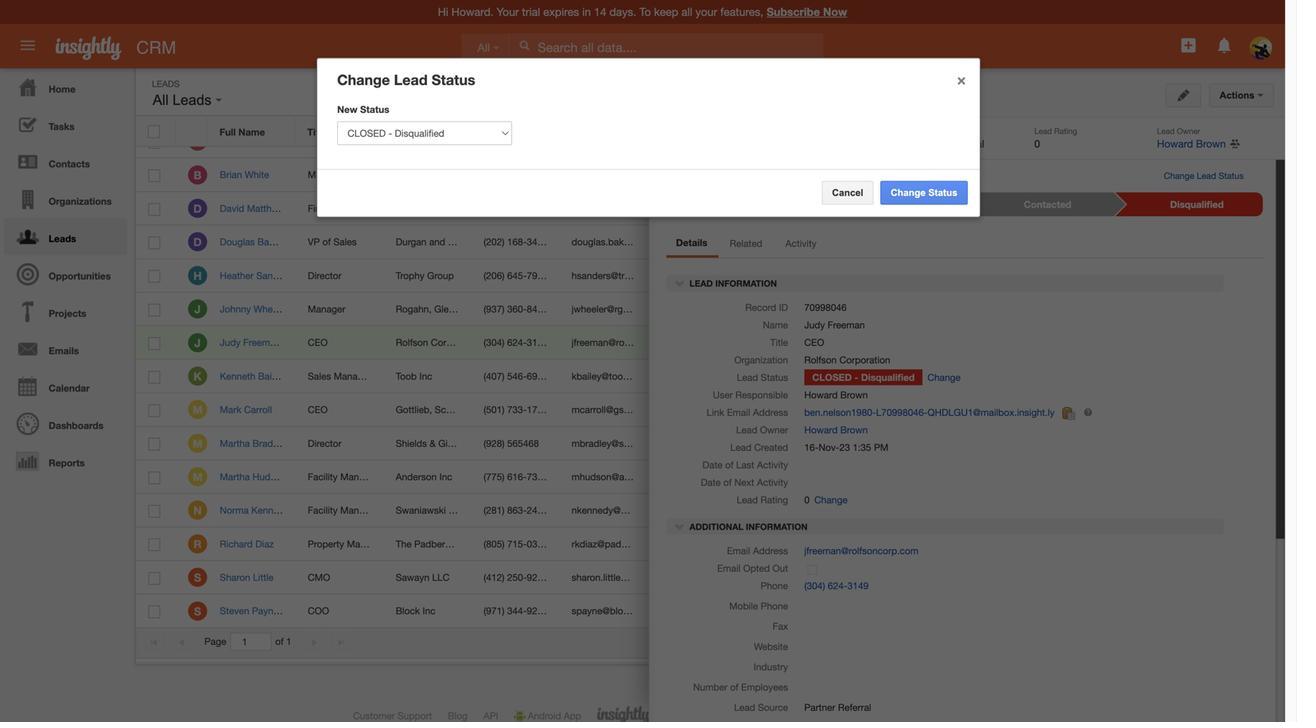 Task type: vqa. For each thing, say whether or not it's contained in the screenshot.
Reps
no



Task type: locate. For each thing, give the bounding box(es) containing it.
2 manager cell from the top
[[295, 293, 383, 326]]

5 open - notcontacted cell from the top
[[647, 427, 755, 460]]

wheeler
[[254, 303, 288, 315]]

0 vertical spatial inc
[[419, 370, 432, 382]]

23
[[783, 169, 793, 180], [783, 203, 793, 214], [783, 236, 793, 247], [1101, 251, 1112, 262], [783, 270, 793, 281], [783, 303, 793, 315], [783, 337, 793, 348], [783, 370, 793, 382], [783, 404, 793, 415], [783, 438, 793, 449], [839, 442, 850, 453], [783, 471, 793, 482], [783, 505, 793, 516], [783, 538, 793, 549], [783, 572, 793, 583], [783, 605, 793, 617]]

1 horizontal spatial all
[[478, 42, 490, 54]]

0 vertical spatial m
[[193, 403, 203, 416]]

follow image for n
[[975, 504, 990, 519]]

546-
[[507, 370, 527, 382]]

open - notcontacted 16-nov-23 1:35 pm inside h row
[[660, 270, 832, 281]]

jfreeman@rolfsoncorp.com
[[572, 337, 686, 348], [804, 545, 919, 556]]

7 follow image from the top
[[975, 504, 990, 519]]

organization up bogan-auer, inc. cell
[[395, 126, 453, 138]]

5 follow image from the top
[[975, 336, 990, 351]]

1 horizontal spatial 0
[[1034, 138, 1040, 150]]

import leads link
[[1052, 186, 1123, 197]]

1 vertical spatial jfreeman@rolfsoncorp.com
[[804, 545, 919, 556]]

open down sharon.little@sawayn.com
[[660, 605, 686, 617]]

information for record id
[[715, 278, 777, 289]]

16-nov-23 1:35 pm cell for jwheeler@rgf.com
[[735, 293, 874, 326]]

ceo for j
[[308, 337, 328, 348]]

2 notcontacted from the top
[[695, 270, 755, 281]]

5 16-nov-23 1:35 pm cell from the top
[[735, 293, 874, 326]]

user
[[713, 389, 733, 401]]

activity link
[[775, 233, 827, 257]]

1 vertical spatial partner referral
[[804, 702, 871, 713]]

manager cell for j
[[295, 293, 383, 326]]

1 horizontal spatial rolfson
[[804, 354, 837, 366]]

1 address from the top
[[753, 407, 788, 418]]

row group
[[136, 125, 1042, 628]]

7 notcontacted from the top
[[695, 505, 755, 516]]

title inside row
[[307, 126, 327, 138]]

2 s link from the top
[[188, 601, 207, 621]]

sharon little link
[[220, 572, 282, 583]]

ceo cell for j
[[295, 326, 383, 360]]

j link down h
[[188, 299, 207, 319]]

16-nov-23 1:35 pm for k
[[747, 370, 832, 382]]

2 vp of sales cell from the top
[[295, 226, 383, 259]]

import down "export leads"
[[1114, 251, 1142, 262]]

privacy
[[832, 710, 864, 721]]

1 vertical spatial address
[[753, 545, 788, 556]]

manager cell up sales manager
[[295, 293, 383, 326]]

0 vertical spatial j
[[194, 303, 201, 316]]

2 vertical spatial m link
[[188, 467, 207, 486]]

llc for n
[[449, 505, 466, 516]]

s
[[194, 571, 201, 584], [194, 605, 201, 618]]

navigation containing home
[[0, 68, 127, 480]]

director inside h row
[[308, 270, 342, 281]]

cmo cell
[[295, 561, 383, 595]]

manager inside n row
[[340, 505, 378, 516]]

j link up k link at bottom left
[[188, 333, 207, 352]]

toob inc cell
[[383, 360, 471, 393]]

0 vertical spatial rolfson
[[396, 337, 428, 348]]

lead down details link
[[690, 278, 713, 289]]

lead for lead owner
[[736, 424, 757, 436]]

sharon.little@sawayn.com cell
[[559, 561, 682, 595]]

1 horizontal spatial owner
[[1177, 126, 1200, 136]]

shields
[[396, 438, 427, 449]]

1 vertical spatial m
[[193, 437, 203, 450]]

emails link
[[4, 330, 127, 367]]

director
[[344, 203, 378, 214], [308, 270, 342, 281], [308, 438, 342, 449]]

2 s from the top
[[194, 605, 201, 618]]

0 vertical spatial s
[[194, 571, 201, 584]]

additional information
[[687, 522, 808, 532]]

(281) 863-2433
[[484, 505, 548, 516]]

2 j link from the top
[[188, 333, 207, 352]]

5 open from the top
[[660, 438, 686, 449]]

vp inside a 'row'
[[308, 136, 320, 147]]

sales inside a 'row'
[[333, 136, 357, 147]]

0 vertical spatial change link
[[923, 370, 961, 385]]

624- down (937) 360-8462 cell
[[507, 337, 527, 348]]

3 m link from the top
[[188, 467, 207, 486]]

&
[[430, 438, 436, 449]]

manager left anderson
[[340, 471, 378, 482]]

open - notcontacted 16-nov-23 1:35 pm down lead information on the top right
[[660, 303, 832, 315]]

1 j from the top
[[194, 303, 201, 316]]

624-
[[507, 337, 527, 348], [828, 580, 847, 591]]

sharon little
[[220, 572, 274, 583]]

lead for lead status
[[737, 372, 758, 383]]

(501)
[[484, 404, 504, 415]]

1 vertical spatial 624-
[[828, 580, 847, 591]]

0 horizontal spatial change link
[[810, 492, 848, 508]]

follow image inside n row
[[975, 504, 990, 519]]

s link down r
[[188, 568, 207, 587]]

d link for david matthews
[[188, 199, 207, 218]]

0 vertical spatial jfreeman@rolfsoncorp.com
[[572, 337, 686, 348]]

6 16-nov-23 1:35 pm cell from the top
[[735, 326, 874, 360]]

notcontacted for hsanders@trophygroup.com
[[695, 270, 755, 281]]

lead down link email address
[[736, 424, 757, 436]]

howard for brian white
[[887, 169, 920, 180]]

pm
[[817, 169, 832, 180], [817, 203, 832, 214], [817, 236, 832, 247], [817, 270, 832, 281], [817, 303, 832, 315], [817, 337, 832, 348], [817, 370, 832, 382], [817, 404, 832, 415], [817, 438, 832, 449], [874, 442, 888, 453], [817, 471, 832, 482], [817, 505, 832, 516], [817, 538, 832, 549], [817, 572, 832, 583], [817, 605, 832, 617]]

m row
[[136, 393, 1042, 427], [136, 427, 1042, 460], [136, 460, 1042, 494]]

change link
[[923, 370, 961, 385], [810, 492, 848, 508]]

1 facility from the top
[[308, 471, 338, 482]]

vp of sales cell down new status
[[295, 125, 383, 158]]

referral up change  status
[[948, 138, 984, 150]]

1 vertical spatial j link
[[188, 333, 207, 352]]

1 vertical spatial corporation
[[839, 354, 890, 366]]

0 vertical spatial all
[[478, 42, 490, 54]]

0 vertical spatial information
[[715, 278, 777, 289]]

2 vertical spatial llc
[[432, 572, 450, 583]]

howard for david matthews
[[887, 203, 920, 214]]

howard inside d row
[[887, 203, 920, 214]]

(412) 250-9270 cell
[[471, 561, 559, 595]]

1 vp of sales from the top
[[308, 136, 357, 147]]

open - notcontacted 16-nov-23 1:35 pm for mhudson@andersoninc.com
[[660, 471, 832, 482]]

follow image inside r row
[[975, 537, 990, 552]]

3 m row from the top
[[136, 460, 1042, 494]]

(805)
[[484, 538, 504, 549]]

follow image for s
[[975, 604, 990, 619]]

name inside row
[[238, 126, 265, 138]]

pm inside k row
[[817, 370, 832, 382]]

lead for lead owner howard brown
[[1157, 126, 1175, 136]]

notcontacted inside h row
[[695, 270, 755, 281]]

richard diaz
[[220, 538, 274, 549]]

3149
[[527, 337, 548, 348], [847, 580, 869, 591]]

sawayn llc cell
[[383, 561, 471, 595]]

new for new status
[[337, 104, 358, 115]]

j for judy freeman
[[194, 336, 201, 349]]

0 horizontal spatial all
[[153, 92, 169, 108]]

1 vertical spatial vp of sales cell
[[295, 226, 383, 259]]

3149 down jfreeman@rolfsoncorp.com link
[[847, 580, 869, 591]]

0 vertical spatial vp of sales
[[308, 136, 357, 147]]

inc right toob
[[419, 370, 432, 382]]

16- inside r row
[[747, 538, 762, 549]]

closed down jfreeman@rolfsoncorp.com cell
[[660, 370, 698, 382]]

3 open - notcontacted cell from the top
[[647, 293, 755, 326]]

0 horizontal spatial closed - disqualified
[[660, 169, 756, 180]]

lead owner howard brown
[[1157, 126, 1226, 150]]

8 open - notcontacted cell from the top
[[647, 561, 755, 595]]

16- inside n row
[[747, 505, 762, 516]]

(304) down jfreeman@rolfsoncorp.com link
[[804, 580, 825, 591]]

follow image
[[817, 91, 832, 106], [975, 202, 990, 217], [975, 302, 990, 317], [975, 369, 990, 384], [975, 403, 990, 418], [975, 470, 990, 485], [975, 571, 990, 586]]

2 column header from the left
[[559, 117, 647, 147]]

- inside b row
[[700, 169, 704, 180]]

ceo cell
[[295, 326, 383, 360], [295, 393, 383, 427]]

howe-blanda llc cell
[[383, 125, 474, 158]]

smartmerge
[[1052, 120, 1115, 130]]

calendar link
[[4, 367, 127, 405]]

j up k link at bottom left
[[194, 336, 201, 349]]

r row
[[136, 528, 1042, 561]]

open - notcontacted cell for douglas.baker@durganandsons.com
[[647, 226, 755, 259]]

863-
[[507, 505, 527, 516]]

d down b
[[193, 202, 202, 215]]

follow image inside k row
[[975, 369, 990, 384]]

1 follow image from the top
[[975, 134, 990, 150]]

sales for a
[[333, 136, 357, 147]]

closed
[[660, 169, 698, 180], [660, 370, 698, 382], [812, 372, 852, 383], [660, 538, 698, 549]]

anderson inc cell
[[383, 460, 471, 494]]

2 vertical spatial sales
[[308, 370, 331, 382]]

3 16-nov-23 1:35 pm cell from the top
[[735, 226, 874, 259]]

sales down the finance director cell
[[333, 236, 357, 247]]

1 horizontal spatial 624-
[[828, 580, 847, 591]]

(202) 168-3484 cell
[[471, 226, 559, 259]]

2 m link from the top
[[188, 434, 207, 453]]

1 vertical spatial director
[[308, 270, 342, 281]]

7 open from the top
[[660, 505, 686, 516]]

open for mbradley@shieldsgigot.com
[[660, 438, 686, 449]]

2 vp from the top
[[308, 236, 320, 247]]

disqualified up user
[[707, 370, 756, 382]]

lead right leads
[[1157, 126, 1175, 136]]

open - notcontacted 16-nov-23 1:35 pm for douglas.baker@durganandsons.com
[[660, 236, 832, 247]]

link email address
[[707, 407, 788, 418]]

contact
[[905, 199, 942, 210]]

open up "nkennedy@swaniawskillc.com"
[[660, 471, 686, 482]]

4 16-nov-23 1:35 pm cell from the top
[[735, 259, 874, 293]]

1 vertical spatial rating
[[761, 494, 788, 506]]

8 notcontacted from the top
[[695, 572, 755, 583]]

m
[[193, 403, 203, 416], [193, 437, 203, 450], [193, 470, 203, 484]]

1 vertical spatial s
[[194, 605, 201, 618]]

k row
[[136, 360, 1042, 393]]

brown inside k row
[[923, 370, 950, 382]]

manager inside m row
[[340, 471, 378, 482]]

0 vertical spatial owner
[[1177, 126, 1200, 136]]

corporation up the ben.nelson1980-
[[839, 354, 890, 366]]

8 16-nov-23 1:35 pm cell from the top
[[735, 393, 874, 427]]

None checkbox
[[148, 270, 160, 283], [148, 337, 160, 350], [148, 371, 160, 384], [148, 404, 160, 417], [148, 505, 160, 518], [148, 606, 160, 618], [148, 270, 160, 283], [148, 337, 160, 350], [148, 371, 160, 384], [148, 404, 160, 417], [148, 505, 160, 518], [148, 606, 160, 618]]

vp of sales down new status
[[308, 136, 357, 147]]

ceo for m
[[308, 404, 328, 415]]

howard inside h row
[[887, 270, 920, 281]]

1 m from the top
[[193, 403, 203, 416]]

(251)
[[484, 169, 504, 180]]

1
[[286, 636, 292, 647]]

brown inside b row
[[923, 169, 950, 180]]

facility manager inside n row
[[308, 505, 378, 516]]

name
[[238, 126, 265, 138], [763, 319, 788, 331]]

open - notcontacted cell for sharon.little@sawayn.com
[[647, 561, 755, 595]]

1 vertical spatial rolfson
[[804, 354, 837, 366]]

m for mark carroll
[[193, 403, 203, 416]]

facility inside n row
[[308, 505, 338, 516]]

phone inside row
[[483, 126, 512, 138]]

hudson
[[253, 471, 286, 482]]

16-nov-23 1:35 pm up cancel button
[[747, 169, 832, 180]]

disqualified up the l70998046-
[[861, 372, 915, 383]]

inc for s
[[423, 605, 435, 617]]

open down hsanders@trophygroup.com
[[660, 303, 686, 315]]

2 vertical spatial email
[[717, 562, 741, 574]]

a
[[194, 135, 201, 148]]

change lead status up disqualified link
[[1164, 171, 1244, 181]]

0 horizontal spatial organization
[[395, 126, 453, 138]]

pm inside r row
[[817, 538, 832, 549]]

vp of sales cell for a
[[295, 125, 383, 158]]

owner up created
[[760, 424, 788, 436]]

16-nov-23 1:35 pm up the responsible
[[747, 370, 832, 382]]

open up hsanders@trophygroup.com
[[660, 236, 686, 247]]

0 vertical spatial manager cell
[[295, 158, 383, 192]]

0 vertical spatial closed - disqualified cell
[[647, 158, 756, 192]]

durgan and sons cell
[[383, 226, 471, 259]]

phone left 3860
[[483, 126, 512, 138]]

row containing full name
[[136, 117, 1041, 147]]

jfreeman@rolfsoncorp.com up (304) 624-3149 at the bottom
[[804, 545, 919, 556]]

follow image inside d row
[[975, 235, 990, 250]]

follow image inside d row
[[975, 202, 990, 217]]

director for m
[[308, 438, 342, 449]]

open - notcontacted cell
[[647, 226, 755, 259], [647, 259, 755, 293], [647, 293, 755, 326], [647, 393, 755, 427], [647, 427, 755, 460], [647, 460, 755, 494], [647, 494, 755, 528], [647, 561, 755, 595], [647, 595, 755, 628]]

rating up the "import leads" link
[[1054, 126, 1077, 136]]

activity down created
[[757, 459, 788, 471]]

navigation
[[0, 68, 127, 480]]

1 horizontal spatial import
[[1114, 251, 1142, 262]]

open - notcontacted 16-nov-23 1:35 pm for mbradley@shieldsgigot.com
[[660, 438, 832, 449]]

1 horizontal spatial organization
[[734, 354, 788, 366]]

sales manager
[[308, 370, 371, 382]]

0 horizontal spatial new
[[337, 104, 358, 115]]

follow image inside a 'row'
[[975, 134, 990, 150]]

8 follow image from the top
[[975, 537, 990, 552]]

martha for martha hudson
[[220, 471, 250, 482]]

notcontacted down email opted out
[[695, 605, 755, 617]]

9270
[[527, 572, 548, 583]]

martha up norma
[[220, 471, 250, 482]]

70998046
[[804, 302, 847, 313]]

inc for k
[[419, 370, 432, 382]]

1 martha from the top
[[220, 438, 250, 449]]

None checkbox
[[148, 125, 160, 138], [148, 136, 160, 149], [148, 169, 160, 182], [148, 203, 160, 216], [148, 237, 160, 249], [148, 304, 160, 316], [148, 438, 160, 451], [148, 471, 160, 484], [148, 539, 160, 551], [148, 572, 160, 585], [148, 125, 160, 138], [148, 136, 160, 149], [148, 169, 160, 182], [148, 203, 160, 216], [148, 237, 160, 249], [148, 304, 160, 316], [148, 438, 160, 451], [148, 471, 160, 484], [148, 539, 160, 551], [148, 572, 160, 585]]

2 open - notcontacted cell from the top
[[647, 259, 755, 293]]

notcontacted down user
[[695, 404, 755, 415]]

llc inside cell
[[457, 136, 474, 147]]

2 facility manager from the top
[[308, 505, 378, 516]]

of
[[322, 136, 331, 147], [322, 236, 331, 247], [725, 459, 733, 471], [723, 477, 732, 488], [275, 636, 284, 647], [730, 681, 738, 693], [774, 710, 782, 721]]

inc inside m row
[[439, 471, 452, 482]]

manager left toob
[[334, 370, 371, 382]]

0 horizontal spatial import
[[1066, 186, 1094, 197]]

howard for mark carroll
[[887, 404, 920, 415]]

schultz
[[435, 404, 466, 415]]

howard inside r row
[[887, 538, 920, 549]]

d link for douglas baker
[[188, 232, 207, 251]]

b row
[[136, 158, 1042, 192]]

director cell
[[295, 259, 383, 293], [295, 427, 383, 460]]

manager cell up finance director
[[295, 158, 383, 192]]

douglas.baker@durganandsons.com cell
[[559, 226, 727, 259]]

3484
[[527, 236, 548, 247]]

1 vertical spatial change lead status
[[1164, 171, 1244, 181]]

s link up page
[[188, 601, 207, 621]]

group
[[427, 270, 454, 281]]

1 vertical spatial llc
[[449, 505, 466, 516]]

1 vertical spatial change link
[[810, 492, 848, 508]]

email up email opted out
[[727, 545, 750, 556]]

vp of sales inside d row
[[308, 236, 357, 247]]

sales for d
[[333, 236, 357, 247]]

0 vertical spatial m link
[[188, 400, 207, 419]]

title
[[307, 126, 327, 138], [770, 337, 788, 348]]

1 vertical spatial email
[[727, 545, 750, 556]]

website
[[754, 641, 788, 652]]

0 vertical spatial 624-
[[507, 337, 527, 348]]

disqualified inside k row
[[707, 370, 756, 382]]

1 vertical spatial and
[[472, 303, 488, 315]]

manager for r
[[347, 538, 384, 549]]

judy down johnny
[[220, 337, 241, 348]]

vp of sales cell down finance director
[[295, 226, 383, 259]]

m link for martha bradley
[[188, 434, 207, 453]]

android
[[528, 710, 561, 721]]

hsanders@trophygroup.com cell
[[559, 259, 692, 293]]

facility manager cell
[[295, 460, 383, 494], [295, 494, 383, 528]]

0 vertical spatial facility
[[308, 471, 338, 482]]

martha down mark at bottom
[[220, 438, 250, 449]]

shields & gigot
[[396, 438, 462, 449]]

0 vertical spatial ceo cell
[[295, 326, 383, 360]]

(251) 735-5824 cell
[[471, 158, 559, 192]]

3 follow image from the top
[[975, 235, 990, 250]]

0 horizontal spatial judy
[[220, 337, 241, 348]]

freeman down johnny wheeler link
[[243, 337, 280, 348]]

open - notcontacted 16-nov-23 1:35 pm inside d row
[[660, 236, 832, 247]]

follow image inside j row
[[975, 302, 990, 317]]

lead down number of employees
[[734, 702, 755, 713]]

1 m link from the top
[[188, 400, 207, 419]]

7 open - notcontacted cell from the top
[[647, 494, 755, 528]]

8 open from the top
[[660, 572, 686, 583]]

status up the howe-blanda llc cell
[[360, 104, 389, 115]]

howard brown inside b row
[[887, 169, 950, 180]]

2 facility manager cell from the top
[[295, 494, 383, 528]]

1 vertical spatial inc
[[439, 471, 452, 482]]

0 right lead rating
[[804, 494, 810, 506]]

(206) 645-7995 cell
[[471, 259, 559, 293]]

0 vertical spatial organization
[[395, 126, 453, 138]]

9 16-nov-23 1:35 pm cell from the top
[[735, 427, 874, 460]]

1 vertical spatial freeman
[[243, 337, 280, 348]]

open up mhudson@andersoninc.com
[[660, 438, 686, 449]]

address up out
[[753, 545, 788, 556]]

white
[[245, 169, 269, 180]]

judy
[[804, 319, 825, 331], [220, 337, 241, 348]]

howard brown inside k row
[[887, 370, 950, 382]]

16-nov-23 1:35 pm cell for hsanders@trophygroup.com
[[735, 259, 874, 293]]

rolfson corporation cell
[[383, 326, 482, 360]]

2 martha from the top
[[220, 471, 250, 482]]

open inside n row
[[660, 505, 686, 516]]

corporation for rolfson corporation
[[839, 354, 890, 366]]

(406) 653-3860 cell
[[471, 125, 559, 158]]

ceo inside j row
[[308, 337, 328, 348]]

blanda
[[424, 136, 454, 147]]

vp of sales down the finance director cell
[[308, 236, 357, 247]]

notcontacted inside j row
[[695, 303, 755, 315]]

2 j from the top
[[194, 336, 201, 349]]

howard brown for bwhite@boganinc.com
[[887, 169, 950, 180]]

carroll
[[244, 404, 272, 415]]

and inside durgan and sons "cell"
[[429, 236, 445, 247]]

facility
[[308, 471, 338, 482], [308, 505, 338, 516]]

- inside r row
[[700, 538, 704, 549]]

notcontacted for sharon.little@sawayn.com
[[695, 572, 755, 583]]

brown inside d row
[[923, 203, 950, 214]]

open - notcontacted 16-nov-23 1:35 pm inside j row
[[660, 303, 832, 315]]

vp of sales for a
[[308, 136, 357, 147]]

5 column header from the left
[[874, 117, 961, 147]]

d row
[[136, 192, 1042, 226], [136, 226, 1042, 259]]

follow image for j
[[975, 336, 990, 351]]

bogan-auer, inc. cell
[[383, 158, 471, 192]]

0 vertical spatial vp
[[308, 136, 320, 147]]

2433
[[527, 505, 548, 516]]

open for mcarroll@gsd.com
[[660, 404, 686, 415]]

(281) 863-2433 cell
[[471, 494, 559, 528]]

howard brown link for bwhite@boganinc.com
[[887, 169, 950, 180]]

finance director cell
[[295, 192, 383, 226]]

referral
[[948, 138, 984, 150], [838, 702, 871, 713]]

import leads
[[1063, 186, 1123, 197]]

2 facility from the top
[[308, 505, 338, 516]]

1 director cell from the top
[[295, 259, 383, 293]]

j down h
[[194, 303, 201, 316]]

howard brown link inside b row
[[887, 169, 950, 180]]

open for sharon.little@sawayn.com
[[660, 572, 686, 583]]

1 open - notcontacted 16-nov-23 1:35 pm from the top
[[660, 236, 832, 247]]

h row
[[136, 259, 1042, 293]]

ceo cell down sales manager
[[295, 393, 383, 427]]

2 m from the top
[[193, 437, 203, 450]]

2 director cell from the top
[[295, 427, 383, 460]]

rolfson down 70998046
[[804, 354, 837, 366]]

16-nov-23 1:35 pm inside r row
[[747, 538, 832, 549]]

row group containing a
[[136, 125, 1042, 628]]

follow image inside s row
[[975, 571, 990, 586]]

lead up howe-
[[394, 71, 428, 88]]

0 vertical spatial email
[[727, 407, 750, 418]]

1 horizontal spatial closed - disqualified
[[812, 372, 915, 383]]

2 open from the top
[[660, 270, 686, 281]]

0 vertical spatial referral
[[948, 138, 984, 150]]

16-nov-23 1:35 pm cell for douglas.baker@durganandsons.com
[[735, 226, 874, 259]]

notifications image
[[1215, 36, 1234, 55]]

1 closed - disqualified cell from the top
[[647, 158, 756, 192]]

r
[[194, 538, 202, 551]]

column header
[[176, 117, 208, 147], [559, 117, 647, 147], [647, 117, 734, 147], [734, 117, 874, 147], [874, 117, 961, 147]]

0 vertical spatial j link
[[188, 299, 207, 319]]

manager cell
[[295, 158, 383, 192], [295, 293, 383, 326]]

llc for s
[[432, 572, 450, 583]]

9 open - notcontacted cell from the top
[[647, 595, 755, 628]]

and left sons
[[429, 236, 445, 247]]

0 vertical spatial sales
[[333, 136, 357, 147]]

vp of sales cell for d
[[295, 226, 383, 259]]

j for johnny wheeler
[[194, 303, 201, 316]]

qhdlgu1@mailbox.insight.ly
[[928, 407, 1055, 418]]

finance
[[308, 203, 341, 214]]

d
[[193, 202, 202, 215], [193, 236, 202, 249]]

10 16-nov-23 1:35 pm cell from the top
[[735, 460, 874, 494]]

douglas baker
[[220, 236, 282, 247]]

open - notcontacted 16-nov-23 1:35 pm for jwheeler@rgf.com
[[660, 303, 832, 315]]

16-nov-23 1:35 pm for r
[[747, 538, 832, 549]]

change link for closed - disqualified
[[923, 370, 961, 385]]

m up n link
[[193, 470, 203, 484]]

0 vertical spatial title
[[307, 126, 327, 138]]

j link
[[188, 299, 207, 319], [188, 333, 207, 352]]

1 d row from the top
[[136, 192, 1042, 226]]

23 inside h row
[[783, 270, 793, 281]]

manager up property manager
[[340, 505, 378, 516]]

1 horizontal spatial corporation
[[839, 354, 890, 366]]

email left opted
[[717, 562, 741, 574]]

lead up user responsible
[[737, 372, 758, 383]]

brown for bailey
[[923, 370, 950, 382]]

sharon.little@sawayn.com
[[572, 572, 682, 583]]

email
[[727, 407, 750, 418], [727, 545, 750, 556], [717, 562, 741, 574]]

4 open from the top
[[660, 404, 686, 415]]

open - notcontacted 16-nov-23 1:35 pm down user responsible
[[660, 404, 832, 415]]

3149 inside j row
[[527, 337, 548, 348]]

lynch
[[244, 136, 270, 147]]

and inside the rogahn, gleason and farrell cell
[[472, 303, 488, 315]]

toob
[[396, 370, 417, 382]]

1 horizontal spatial judy
[[804, 319, 825, 331]]

corporation
[[431, 337, 482, 348], [839, 354, 890, 366]]

1 notcontacted from the top
[[695, 236, 755, 247]]

1 vp from the top
[[308, 136, 320, 147]]

property manager cell
[[295, 528, 384, 561]]

jfreeman@rolfsoncorp.com cell
[[559, 326, 686, 360]]

terms of service
[[745, 710, 816, 721]]

(407) 546-6906
[[484, 370, 548, 382]]

(805) 715-0369 cell
[[471, 528, 559, 561]]

block inc cell
[[383, 595, 471, 628]]

lead created
[[730, 442, 788, 453]]

director cell down the sales manager cell
[[295, 427, 383, 460]]

6 follow image from the top
[[975, 436, 990, 452]]

1 vertical spatial director cell
[[295, 427, 383, 460]]

vp of sales cell
[[295, 125, 383, 158], [295, 226, 383, 259]]

0 vertical spatial facility manager
[[308, 471, 378, 482]]

llc inside n row
[[449, 505, 466, 516]]

1 16-nov-23 1:35 pm cell from the top
[[735, 158, 874, 192]]

owner inside lead owner howard brown
[[1177, 126, 1200, 136]]

kbailey@toobinc.com cell
[[559, 360, 663, 393]]

lead for lead rating 0
[[1034, 126, 1052, 136]]

1 open - notcontacted cell from the top
[[647, 226, 755, 259]]

kenneth bailey
[[220, 370, 284, 382]]

2 d row from the top
[[136, 226, 1042, 259]]

j row
[[136, 293, 1042, 326], [136, 326, 1042, 360]]

follow image inside j row
[[975, 336, 990, 351]]

2 ceo cell from the top
[[295, 393, 383, 427]]

status inside button
[[928, 187, 958, 198]]

3 notcontacted from the top
[[695, 303, 755, 315]]

bwhite@boganinc.com
[[572, 169, 669, 180]]

m link for mark carroll
[[188, 400, 207, 419]]

freeman down 70998046
[[828, 319, 865, 331]]

1 m row from the top
[[136, 393, 1042, 427]]

bogan-auer, inc.
[[396, 169, 467, 180]]

d for douglas baker
[[193, 236, 202, 249]]

llc right sawayn
[[432, 572, 450, 583]]

notcontacted inside d row
[[695, 236, 755, 247]]

date left the last
[[703, 459, 723, 471]]

s link for steven payne
[[188, 601, 207, 621]]

import up export on the right of the page
[[1066, 186, 1094, 197]]

1 open from the top
[[660, 236, 686, 247]]

user responsible
[[713, 389, 788, 401]]

closed - disqualified cell
[[647, 158, 756, 192], [647, 360, 756, 393], [647, 528, 756, 561]]

s left 'steven'
[[194, 605, 201, 618]]

n
[[193, 504, 202, 517]]

h link
[[188, 266, 207, 285]]

6 open - notcontacted cell from the top
[[647, 460, 755, 494]]

sales inside d row
[[333, 236, 357, 247]]

rolfson inside j row
[[396, 337, 428, 348]]

s row
[[136, 561, 1042, 595], [136, 595, 1042, 628]]

jwheeler@rgf.com cell
[[559, 293, 647, 326]]

brown for white
[[923, 169, 950, 180]]

1 vertical spatial closed - disqualified cell
[[647, 360, 756, 393]]

0 horizontal spatial owner
[[760, 424, 788, 436]]

follow image for b
[[975, 168, 990, 183]]

6 open - notcontacted 16-nov-23 1:35 pm from the top
[[660, 471, 832, 482]]

8 open - notcontacted 16-nov-23 1:35 pm from the top
[[660, 572, 832, 583]]

(251) 735-5824
[[484, 169, 548, 180]]

6 open from the top
[[660, 471, 686, 482]]

d row down bwhite@boganinc.com
[[136, 192, 1042, 226]]

manager for k
[[334, 370, 371, 382]]

0 horizontal spatial change lead status
[[337, 71, 475, 88]]

howard inside b row
[[887, 169, 920, 180]]

notcontacted
[[695, 236, 755, 247], [695, 270, 755, 281], [695, 303, 755, 315], [695, 404, 755, 415], [695, 438, 755, 449], [695, 471, 755, 482], [695, 505, 755, 516], [695, 572, 755, 583], [695, 605, 755, 617]]

j link for johnny wheeler
[[188, 299, 207, 319]]

2 closed - disqualified cell from the top
[[647, 360, 756, 393]]

1 vertical spatial title
[[770, 337, 788, 348]]

sales right bailey
[[308, 370, 331, 382]]

1 j link from the top
[[188, 299, 207, 319]]

16-nov-23 1:35 pm inside j row
[[747, 337, 832, 348]]

follow image for sharon.little@sawayn.com
[[975, 571, 990, 586]]

1 vertical spatial information
[[746, 522, 808, 532]]

1 vertical spatial j
[[194, 336, 201, 349]]

7 open - notcontacted 16-nov-23 1:35 pm from the top
[[660, 505, 832, 516]]

and for j
[[472, 303, 488, 315]]

manager inside k row
[[334, 370, 371, 382]]

title right lynch
[[307, 126, 327, 138]]

1 facility manager cell from the top
[[295, 460, 383, 494]]

howard inside lead owner howard brown
[[1157, 138, 1193, 150]]

freeman inside j row
[[243, 337, 280, 348]]

and left 'farrell'
[[472, 303, 488, 315]]

16-nov-23 1:35 pm inside k row
[[747, 370, 832, 382]]

23 inside r row
[[783, 538, 793, 549]]

2 d link from the top
[[188, 232, 207, 251]]

number
[[693, 681, 727, 693]]

3 open from the top
[[660, 303, 686, 315]]

0369
[[527, 538, 548, 549]]

0 horizontal spatial 624-
[[507, 337, 527, 348]]

23 inside k row
[[783, 370, 793, 382]]

phone up fax
[[761, 600, 788, 611]]

follow image for a
[[975, 134, 990, 150]]

16-nov-23 import
[[1063, 251, 1142, 262]]

leads link
[[4, 218, 127, 255]]

closed - disqualified cell up the link
[[647, 360, 756, 393]]

vp of sales inside a 'row'
[[308, 136, 357, 147]]

vp
[[308, 136, 320, 147], [308, 236, 320, 247]]

1 horizontal spatial partner referral
[[912, 138, 984, 150]]

follow image inside m row
[[975, 436, 990, 452]]

3860
[[527, 136, 548, 147]]

1 vertical spatial judy
[[220, 337, 241, 348]]

1 vertical spatial vp of sales
[[308, 236, 357, 247]]

facility up property
[[308, 505, 338, 516]]

d row up hsanders@trophygroup.com
[[136, 226, 1042, 259]]

jfreeman@rolfsoncorp.com up kbailey@toobinc.com
[[572, 337, 686, 348]]

inc right block
[[423, 605, 435, 617]]

nkennedy@swaniawskillc.com cell
[[559, 494, 700, 528]]

notcontacted up the last
[[695, 438, 755, 449]]

9 follow image from the top
[[975, 604, 990, 619]]

0 horizontal spatial corporation
[[431, 337, 482, 348]]

director cell for h
[[295, 259, 383, 293]]

1 vertical spatial vp
[[308, 236, 320, 247]]

jfreeman@rolfsoncorp.com inside cell
[[572, 337, 686, 348]]

1 horizontal spatial rating
[[1054, 126, 1077, 136]]

nov- inside k row
[[762, 370, 783, 382]]

1 vertical spatial facility
[[308, 505, 338, 516]]

cell
[[559, 125, 647, 158], [647, 125, 735, 158], [735, 125, 874, 158], [874, 125, 962, 158], [1002, 158, 1042, 192], [383, 192, 471, 226], [471, 192, 559, 226], [559, 192, 647, 226], [647, 192, 735, 226], [874, 226, 962, 259], [1002, 226, 1042, 259], [874, 293, 962, 326], [1002, 293, 1042, 326], [136, 326, 176, 360], [647, 326, 735, 360], [874, 326, 962, 360], [1002, 326, 1042, 360], [1002, 360, 1042, 393], [1002, 427, 1042, 460], [874, 460, 962, 494], [1002, 460, 1042, 494], [874, 494, 962, 528], [874, 561, 962, 595], [1002, 561, 1042, 595], [874, 595, 962, 628], [1002, 595, 1042, 628]]

spayne@blockinc.com
[[572, 605, 667, 617]]

nov-
[[762, 169, 783, 180], [762, 203, 783, 214], [762, 236, 783, 247], [1080, 251, 1101, 262], [762, 270, 783, 281], [762, 303, 783, 315], [762, 337, 783, 348], [762, 370, 783, 382], [762, 404, 783, 415], [762, 438, 783, 449], [819, 442, 839, 453], [762, 471, 783, 482], [762, 505, 783, 516], [762, 538, 783, 549], [762, 572, 783, 583], [762, 605, 783, 617]]

leads
[[152, 79, 180, 89], [173, 92, 212, 108], [1097, 186, 1123, 197], [1097, 208, 1123, 219], [49, 233, 76, 244]]

director inside m row
[[308, 438, 342, 449]]

0 horizontal spatial freeman
[[243, 337, 280, 348]]

richard diaz link
[[220, 538, 282, 549]]

closed up details at the top
[[660, 169, 698, 180]]

0 vertical spatial (304)
[[484, 337, 504, 348]]

change link up jfreeman@rolfsoncorp.com link
[[810, 492, 848, 508]]

llc inside s row
[[432, 572, 450, 583]]

howard brown inside r row
[[887, 538, 950, 549]]

0 horizontal spatial jfreeman@rolfsoncorp.com
[[572, 337, 686, 348]]

16-nov-23 1:35 pm cell
[[735, 158, 874, 192], [735, 192, 874, 226], [735, 226, 874, 259], [735, 259, 874, 293], [735, 293, 874, 326], [735, 326, 874, 360], [735, 360, 874, 393], [735, 393, 874, 427], [735, 427, 874, 460], [735, 460, 874, 494], [735, 494, 874, 528], [735, 528, 874, 561], [735, 561, 874, 595], [735, 595, 874, 628]]

status for new status
[[360, 104, 389, 115]]

status up the responsible
[[761, 372, 788, 383]]

corporation down rogahn, gleason and farrell in the left top of the page
[[431, 337, 482, 348]]

follow image inside b row
[[975, 168, 990, 183]]

email for opted
[[717, 562, 741, 574]]

3 open - notcontacted 16-nov-23 1:35 pm from the top
[[660, 303, 832, 315]]

closed - disqualified down rolfson corporation at right
[[812, 372, 915, 383]]

all inside all link
[[478, 42, 490, 54]]

m left martha bradley
[[193, 437, 203, 450]]

howard for martha bradley
[[887, 438, 920, 449]]

0 vertical spatial director cell
[[295, 259, 383, 293]]

lead for lead source
[[734, 702, 755, 713]]

(971) 344-9290 cell
[[471, 595, 559, 628]]

1 vertical spatial 0
[[804, 494, 810, 506]]

follow image
[[975, 134, 990, 150], [975, 168, 990, 183], [975, 235, 990, 250], [975, 269, 990, 284], [975, 336, 990, 351], [975, 436, 990, 452], [975, 504, 990, 519], [975, 537, 990, 552], [975, 604, 990, 619]]

1 manager cell from the top
[[295, 158, 383, 192]]

0 vertical spatial partner
[[912, 138, 945, 150]]

4 notcontacted from the top
[[695, 404, 755, 415]]

howard inside k row
[[887, 370, 920, 382]]

phone down out
[[761, 580, 788, 591]]

open for jwheeler@rgf.com
[[660, 303, 686, 315]]

organization up lead status
[[734, 354, 788, 366]]

open - notcontacted 16-nov-23 1:35 pm down related link
[[660, 270, 832, 281]]

notcontacted up additional
[[695, 505, 755, 516]]

1 d from the top
[[193, 202, 202, 215]]

2 follow image from the top
[[975, 168, 990, 183]]

4 open - notcontacted 16-nov-23 1:35 pm from the top
[[660, 404, 832, 415]]

2 open - notcontacted 16-nov-23 1:35 pm from the top
[[660, 270, 832, 281]]

2 d from the top
[[193, 236, 202, 249]]

1 s link from the top
[[188, 568, 207, 587]]

2 vertical spatial m
[[193, 470, 203, 484]]

3 m from the top
[[193, 470, 203, 484]]

1 horizontal spatial 3149
[[847, 580, 869, 591]]

activity
[[785, 238, 817, 249], [757, 459, 788, 471], [757, 477, 788, 488]]

0 vertical spatial martha
[[220, 438, 250, 449]]

row
[[136, 117, 1041, 147]]

3 closed - disqualified cell from the top
[[647, 528, 756, 561]]

1 vp of sales cell from the top
[[295, 125, 383, 158]]

6 notcontacted from the top
[[695, 471, 755, 482]]



Task type: describe. For each thing, give the bounding box(es) containing it.
howard brown link for mbradley@shieldsgigot.com
[[887, 438, 950, 449]]

1 horizontal spatial referral
[[948, 138, 984, 150]]

0 vertical spatial activity
[[785, 238, 817, 249]]

all link
[[462, 34, 510, 62]]

s for steven payne
[[194, 605, 201, 618]]

lead for lead tags
[[1052, 271, 1075, 282]]

change link for 0
[[810, 492, 848, 508]]

of left 1
[[275, 636, 284, 647]]

of right terms
[[774, 710, 782, 721]]

- inside h row
[[688, 270, 692, 281]]

16-nov-23 1:35 pm cell for nkennedy@swaniawskillc.com
[[735, 494, 874, 528]]

n row
[[136, 494, 1042, 528]]

service
[[785, 710, 816, 721]]

right click to copy email address image
[[1063, 407, 1075, 420]]

closed - disqualified inside b row
[[660, 169, 756, 180]]

all inside leads all leads
[[153, 92, 169, 108]]

4 column header from the left
[[734, 117, 874, 147]]

next
[[734, 477, 754, 488]]

director for h
[[308, 270, 342, 281]]

(937) 360-8462 cell
[[471, 293, 559, 326]]

1 vertical spatial date
[[701, 477, 721, 488]]

api link
[[483, 710, 498, 721]]

last
[[736, 459, 754, 471]]

- inside d row
[[688, 236, 692, 247]]

owner for lead owner howard brown
[[1177, 126, 1200, 136]]

new for new lead
[[1174, 86, 1193, 97]]

gottlieb,
[[396, 404, 432, 415]]

715-
[[507, 538, 527, 549]]

16-nov-23 1:35 pm cell for sharon.little@sawayn.com
[[735, 561, 874, 595]]

new lead
[[1174, 86, 1218, 97]]

nov- inside r row
[[762, 538, 783, 549]]

follow image for d
[[975, 235, 990, 250]]

16-nov-23 1:35 pm cell for mcarroll@gsd.com
[[735, 393, 874, 427]]

1 vertical spatial name
[[763, 319, 788, 331]]

notcontacted for mcarroll@gsd.com
[[695, 404, 755, 415]]

16-nov-23 1:35 pm for b
[[747, 169, 832, 180]]

16-nov-23 1:35 pm for d
[[747, 203, 832, 214]]

diaz
[[255, 538, 274, 549]]

id
[[779, 302, 788, 313]]

of right number
[[730, 681, 738, 693]]

change up jfreeman@rolfsoncorp.com link
[[814, 494, 848, 506]]

9 notcontacted from the top
[[695, 605, 755, 617]]

follow image for r
[[975, 537, 990, 552]]

trophy group
[[396, 270, 454, 281]]

director cell for m
[[295, 427, 383, 460]]

status up disqualified link
[[1219, 171, 1244, 181]]

norma kennedy link
[[220, 505, 297, 516]]

leads inside navigation
[[49, 233, 76, 244]]

change inside button
[[891, 187, 926, 198]]

notcontacted for mhudson@andersoninc.com
[[695, 471, 755, 482]]

nov- inside b row
[[762, 169, 783, 180]]

open - notcontacted cell for mcarroll@gsd.com
[[647, 393, 755, 427]]

16-nov-23 1:35 pm cell for mhudson@andersoninc.com
[[735, 460, 874, 494]]

howard brown link for hsanders@trophygroup.com
[[887, 270, 950, 281]]

coo
[[308, 605, 329, 617]]

disqualified down change lead status link
[[1170, 199, 1224, 210]]

lead up disqualified link
[[1197, 171, 1216, 181]]

3 column header from the left
[[647, 117, 734, 147]]

565468
[[507, 438, 539, 449]]

d for david matthews
[[193, 202, 202, 215]]

1 vertical spatial 3149
[[847, 580, 869, 591]]

david matthews
[[220, 203, 289, 214]]

leads down crm
[[152, 79, 180, 89]]

opted
[[743, 562, 770, 574]]

follow image for kbailey@toobinc.com
[[975, 369, 990, 384]]

full
[[219, 126, 236, 138]]

rolfson for rolfson corporation
[[804, 354, 837, 366]]

follow image for mhudson@andersoninc.com
[[975, 470, 990, 485]]

open - notcontacted 16-nov-23 1:35 pm for hsanders@trophygroup.com
[[660, 270, 832, 281]]

martha bradley
[[220, 438, 285, 449]]

record id
[[745, 302, 788, 313]]

new status
[[337, 104, 389, 115]]

manager inside b row
[[308, 169, 345, 180]]

16-nov-23 1:35 pm for j
[[747, 337, 832, 348]]

show sidebar image
[[1126, 86, 1137, 97]]

(304) 624-3149 link
[[804, 580, 869, 591]]

23 inside b row
[[783, 169, 793, 180]]

(501) 733-1738 cell
[[471, 393, 559, 427]]

1 vertical spatial organization
[[734, 354, 788, 366]]

open - notcontacted cell for nkennedy@swaniawskillc.com
[[647, 494, 755, 528]]

16-nov-23 1:35 pm cell for bwhite@boganinc.com
[[735, 158, 874, 192]]

sharon
[[220, 572, 250, 583]]

out
[[773, 562, 788, 574]]

leads down import leads
[[1097, 208, 1123, 219]]

(304) 624-3149 cell
[[471, 326, 559, 360]]

of inside d row
[[322, 236, 331, 247]]

sons
[[448, 236, 470, 247]]

of left next
[[723, 477, 732, 488]]

jfreeman@rolfsoncorp.com for jfreeman@rolfsoncorp.com cell
[[572, 337, 686, 348]]

(407) 546-6906 cell
[[471, 360, 559, 393]]

open - notcontacted 16-nov-23 1:35 pm for sharon.little@sawayn.com
[[660, 572, 832, 583]]

1 horizontal spatial change lead status
[[1164, 171, 1244, 181]]

lead rating
[[737, 494, 788, 506]]

6906
[[527, 370, 548, 382]]

16- inside k row
[[747, 370, 762, 382]]

open for douglas.baker@durganandsons.com
[[660, 236, 686, 247]]

privacy policy
[[832, 710, 892, 721]]

follow image for mcarroll@gsd.com
[[975, 403, 990, 418]]

16-nov-23 1:35 pm down the ben.nelson1980-
[[804, 442, 888, 453]]

s link for sharon little
[[188, 568, 207, 587]]

payne
[[252, 605, 279, 617]]

follow image for jwheeler@rgf.com
[[975, 302, 990, 317]]

2 s row from the top
[[136, 595, 1042, 628]]

0 vertical spatial freeman
[[828, 319, 865, 331]]

brian white link
[[220, 169, 277, 180]]

rating for lead rating 0
[[1054, 126, 1077, 136]]

anderson inc
[[396, 471, 452, 482]]

jwheeler@rgf.com
[[572, 303, 647, 315]]

2 address from the top
[[753, 545, 788, 556]]

brown for bradley
[[923, 438, 950, 449]]

details link
[[666, 233, 717, 255]]

7387
[[527, 471, 548, 482]]

lead for lead created
[[730, 442, 752, 453]]

- inside j row
[[688, 303, 692, 315]]

closed inside r row
[[660, 538, 698, 549]]

mhudson@andersoninc.com cell
[[559, 460, 693, 494]]

now
[[823, 5, 847, 18]]

full name
[[219, 126, 265, 138]]

1 j row from the top
[[136, 293, 1042, 326]]

gottlieb, schultz and d'amore cell
[[383, 393, 525, 427]]

notcontacted for mbradley@shieldsgigot.com
[[695, 438, 755, 449]]

ben.nelson1980-l70998046-qhdlgu1@mailbox.insight.ly link
[[804, 407, 1055, 418]]

lead owner
[[736, 424, 788, 436]]

change up disqualified link
[[1164, 171, 1194, 181]]

nov- inside h row
[[762, 270, 783, 281]]

employees
[[741, 681, 788, 693]]

- inside n row
[[688, 505, 692, 516]]

blog
[[448, 710, 468, 721]]

0 horizontal spatial partner referral
[[804, 702, 871, 713]]

1 horizontal spatial title
[[770, 337, 788, 348]]

crm
[[136, 37, 176, 58]]

organizations link
[[4, 181, 127, 218]]

facility manager cell for n
[[295, 494, 383, 528]]

change up new status
[[337, 71, 390, 88]]

12 16-nov-23 1:35 pm cell from the top
[[735, 528, 874, 561]]

leads
[[1118, 120, 1147, 130]]

and for m
[[469, 404, 485, 415]]

of inside a 'row'
[[322, 136, 331, 147]]

ceo cell for m
[[295, 393, 383, 427]]

the padberg company cell
[[383, 528, 494, 561]]

facility manager for m
[[308, 471, 378, 482]]

m for martha hudson
[[193, 470, 203, 484]]

pm inside n row
[[817, 505, 832, 516]]

open for nkennedy@swaniawskillc.com
[[660, 505, 686, 516]]

1 vertical spatial partner
[[804, 702, 835, 713]]

brown for matthews
[[923, 203, 950, 214]]

(281)
[[484, 505, 504, 516]]

1 vertical spatial (304)
[[804, 580, 825, 591]]

kenneth
[[220, 370, 255, 382]]

16-nov-23 1:35 pm cell for jfreeman@rolfsoncorp.com
[[735, 326, 874, 360]]

s for sharon little
[[194, 571, 201, 584]]

1 vertical spatial activity
[[757, 459, 788, 471]]

closed down rolfson corporation at right
[[812, 372, 852, 383]]

swaniawski llc cell
[[383, 494, 471, 528]]

(775) 616-7387 cell
[[471, 460, 559, 494]]

android app link
[[514, 710, 581, 721]]

judy freeman link
[[220, 337, 288, 348]]

rogahn,
[[396, 303, 432, 315]]

open for hsanders@trophygroup.com
[[660, 270, 686, 281]]

1 column header from the left
[[176, 117, 208, 147]]

martha for martha bradley
[[220, 438, 250, 449]]

k link
[[188, 367, 207, 386]]

- inside k row
[[700, 370, 704, 382]]

lead for lead rating
[[737, 494, 758, 506]]

(928) 565468 cell
[[471, 427, 559, 460]]

1 vertical spatial closed - disqualified
[[812, 372, 915, 383]]

additional
[[690, 522, 743, 532]]

export leads link
[[1052, 208, 1123, 219]]

sales inside the sales manager cell
[[308, 370, 331, 382]]

smartmerge leads
[[1052, 120, 1147, 130]]

howard brown for mcarroll@gsd.com
[[887, 404, 950, 415]]

howe-blanda llc
[[396, 136, 474, 147]]

16- inside b row
[[747, 169, 762, 180]]

contacted
[[1024, 199, 1071, 210]]

status down all link
[[432, 71, 475, 88]]

open for mhudson@andersoninc.com
[[660, 471, 686, 482]]

leads all leads
[[152, 79, 216, 108]]

nov- inside n row
[[762, 505, 783, 516]]

(304) inside j row
[[484, 337, 504, 348]]

×
[[957, 70, 966, 89]]

rkdiaz@padbergh.com cell
[[559, 528, 667, 561]]

16- inside h row
[[747, 270, 762, 281]]

7 16-nov-23 1:35 pm cell from the top
[[735, 360, 874, 393]]

closed inside k row
[[660, 370, 698, 382]]

attempted
[[855, 199, 903, 210]]

mbradley@shieldsgigot.com cell
[[559, 427, 692, 460]]

martha hudson
[[220, 471, 286, 482]]

status for change  status
[[928, 187, 958, 198]]

open - notcontacted cell for mhudson@andersoninc.com
[[647, 460, 755, 494]]

vp for d
[[308, 236, 320, 247]]

1 vertical spatial phone
[[761, 580, 788, 591]]

status for lead status
[[761, 372, 788, 383]]

coo cell
[[295, 595, 383, 628]]

pm inside h row
[[817, 270, 832, 281]]

disqualified inside b row
[[707, 169, 756, 180]]

2 m row from the top
[[136, 427, 1042, 460]]

1:35 inside h row
[[796, 270, 814, 281]]

disqualified inside r row
[[707, 538, 756, 549]]

notcontacted for douglas.baker@durganandsons.com
[[695, 236, 755, 247]]

0 inside lead rating 0
[[1034, 138, 1040, 150]]

624- inside j row
[[507, 337, 527, 348]]

Search this list... text field
[[752, 80, 931, 103]]

closed - disqualified cell for b
[[647, 158, 756, 192]]

new lead link
[[1163, 80, 1229, 103]]

shields & gigot cell
[[383, 427, 471, 460]]

johnny
[[220, 303, 251, 315]]

2 vertical spatial activity
[[757, 477, 788, 488]]

mcarroll@gsd.com cell
[[559, 393, 651, 427]]

bogan-
[[396, 169, 427, 180]]

finance director
[[308, 203, 378, 214]]

norma
[[220, 505, 249, 516]]

0 vertical spatial date
[[703, 459, 723, 471]]

vp of sales for d
[[308, 236, 357, 247]]

follow image for h
[[975, 269, 990, 284]]

14 16-nov-23 1:35 pm cell from the top
[[735, 595, 874, 628]]

1:35 inside b row
[[796, 169, 814, 180]]

change up ben.nelson1980-l70998046-qhdlgu1@mailbox.insight.ly link
[[927, 372, 961, 383]]

rolfson for rolfson corporation (304) 624-3149
[[396, 337, 428, 348]]

1:35 inside k row
[[796, 370, 814, 382]]

douglas
[[220, 236, 255, 247]]

hsanders@trophygroup.com
[[572, 270, 692, 281]]

sales manager cell
[[295, 360, 383, 393]]

lead information
[[687, 278, 777, 289]]

jfreeman@rolfsoncorp.com link
[[804, 545, 919, 556]]

terms
[[745, 710, 771, 721]]

howard brown for kbailey@toobinc.com
[[887, 370, 950, 382]]

howard brown link inside d row
[[887, 203, 950, 214]]

judy inside j row
[[220, 337, 241, 348]]

pm inside b row
[[817, 169, 832, 180]]

the padberg company
[[396, 538, 494, 549]]

1738
[[527, 404, 548, 415]]

mhudson@andersoninc.com
[[572, 471, 693, 482]]

mobile
[[729, 600, 758, 611]]

trophy
[[396, 270, 425, 281]]

baker
[[257, 236, 282, 247]]

responsible
[[735, 389, 788, 401]]

(406)
[[484, 136, 504, 147]]

trophy group cell
[[383, 259, 471, 293]]

1:35 inside n row
[[796, 505, 814, 516]]

1 s row from the top
[[136, 561, 1042, 595]]

closed - disqualified cell for r
[[647, 528, 756, 561]]

director inside cell
[[344, 203, 378, 214]]

spayne@blockinc.com cell
[[559, 595, 667, 628]]

rogahn, gleason and farrell cell
[[383, 293, 517, 326]]

ceo down 70998046
[[804, 337, 824, 348]]

brown inside lead owner howard brown
[[1196, 138, 1226, 150]]

notcontacted for jwheeler@rgf.com
[[695, 303, 755, 315]]

344-
[[507, 605, 527, 617]]

howard for richard diaz
[[887, 538, 920, 549]]

lead for lead information
[[690, 278, 713, 289]]

open - notcontacted 16-nov-23 1:35 pm for mcarroll@gsd.com
[[660, 404, 832, 415]]

0 vertical spatial change lead status
[[337, 71, 475, 88]]

0 change
[[804, 494, 848, 506]]

follow image for m
[[975, 436, 990, 452]]

2 vertical spatial phone
[[761, 600, 788, 611]]

fax
[[773, 621, 788, 632]]

of left the last
[[725, 459, 733, 471]]

change lead status link
[[1164, 171, 1244, 181]]

(406) 653-3860
[[484, 136, 548, 147]]

kbailey@toobinc.com closed - disqualified
[[572, 370, 756, 382]]

a row
[[136, 125, 1042, 158]]

lead left actions
[[1196, 86, 1218, 97]]

android app
[[528, 710, 581, 721]]

open - notcontacted cell for jwheeler@rgf.com
[[647, 293, 755, 326]]

email for address
[[727, 545, 750, 556]]

leads up the a link
[[173, 92, 212, 108]]

heather
[[220, 270, 254, 281]]

manager cell for b
[[295, 158, 383, 192]]

leads up "export leads"
[[1097, 186, 1123, 197]]

organizations
[[49, 196, 112, 207]]

bwhite@boganinc.com cell
[[559, 158, 669, 192]]

0 horizontal spatial referral
[[838, 702, 871, 713]]

735-
[[507, 169, 527, 180]]

howard brown inside d row
[[887, 203, 950, 214]]

1 horizontal spatial judy freeman
[[804, 319, 865, 331]]

b
[[194, 168, 201, 182]]

organization inside row
[[395, 126, 453, 138]]

23 inside n row
[[783, 505, 793, 516]]

2 16-nov-23 1:35 pm cell from the top
[[735, 192, 874, 226]]

manager inside j row
[[308, 303, 345, 315]]

Search all data.... text field
[[510, 33, 823, 62]]

howard brown for mbradley@shieldsgigot.com
[[887, 438, 950, 449]]

disqualified link
[[1115, 192, 1263, 216]]

closed inside b row
[[660, 169, 698, 180]]

1:35 inside r row
[[796, 538, 814, 549]]

2 j row from the top
[[136, 326, 1042, 360]]

9 open from the top
[[660, 605, 686, 617]]

corporation for rolfson corporation (304) 624-3149
[[431, 337, 482, 348]]

judy freeman inside j row
[[220, 337, 280, 348]]



